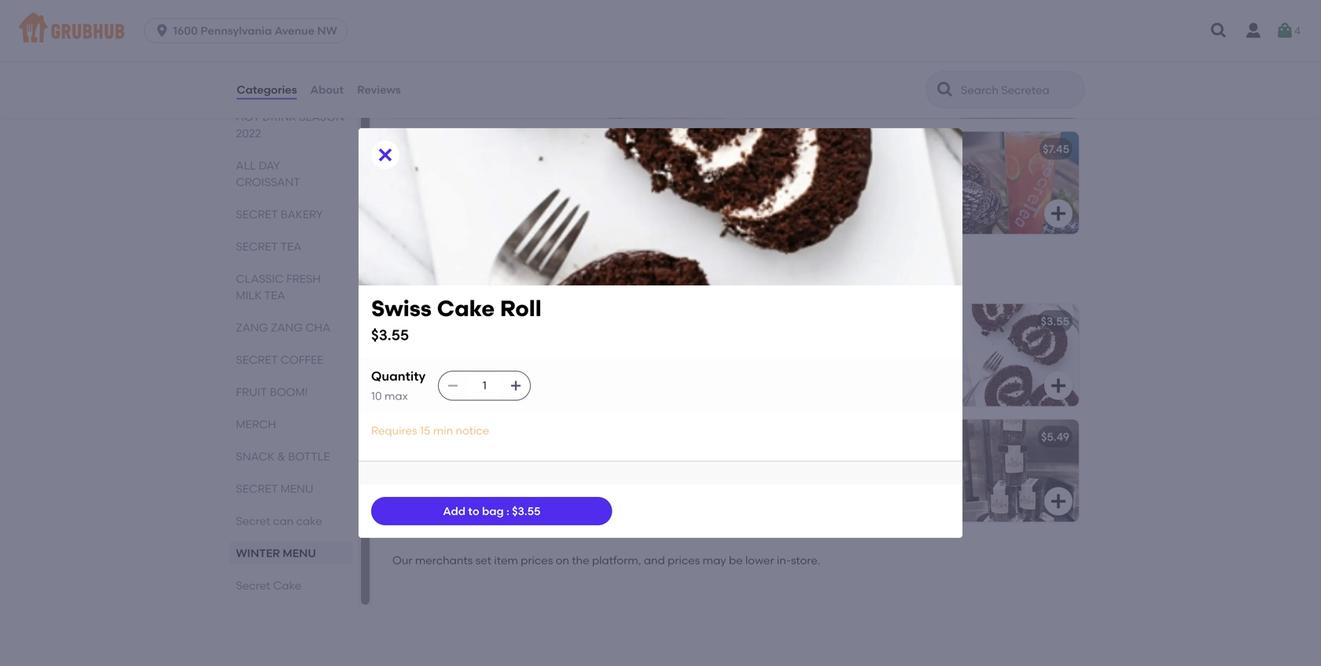 Task type: vqa. For each thing, say whether or not it's contained in the screenshot.
Build Your Own
no



Task type: locate. For each thing, give the bounding box(es) containing it.
lower
[[745, 554, 774, 567]]

summer
[[749, 142, 793, 156]]

earl grey pudding image
[[609, 420, 727, 522]]

christmas
[[441, 142, 496, 156]]

2 and from the left
[[900, 181, 925, 194]]

min
[[433, 424, 453, 437]]

2 vertical spatial secret
[[236, 579, 270, 592]]

1 horizontal spatial with
[[841, 181, 870, 194]]

with inside the "matchva milk tea with cranberry juice and strawberry jelly"
[[505, 165, 534, 178]]

&
[[277, 450, 285, 463]]

swiss cake roll image
[[961, 304, 1079, 406]]

$3.55
[[1041, 315, 1069, 328], [371, 326, 409, 344], [512, 504, 541, 518]]

0 vertical spatial milk
[[453, 165, 479, 178]]

secret cake
[[384, 267, 485, 287], [236, 579, 301, 592]]

milk down matcha christmas bauble
[[453, 165, 479, 178]]

fruit boom!
[[236, 385, 308, 399]]

0 horizontal spatial $3.55
[[371, 326, 409, 344]]

quantity 10 max
[[371, 368, 426, 403]]

secret down croissant
[[236, 207, 278, 221]]

0 horizontal spatial milk
[[236, 288, 262, 302]]

classic
[[236, 272, 284, 285]]

$7.45
[[1043, 142, 1069, 156]]

requires 15 min notice
[[371, 424, 489, 437]]

to
[[468, 504, 479, 518]]

0 horizontal spatial with
[[505, 165, 534, 178]]

tea down the classic
[[264, 288, 285, 302]]

secret menu
[[236, 482, 313, 495]]

dream
[[796, 142, 833, 156]]

betterwith
[[466, 49, 535, 62]]

pie
[[433, 315, 450, 328]]

tea inside 'classic fresh milk tea'
[[264, 288, 285, 302]]

with inside the inger gitron grapefruit green tea garnisheo with lime and rosemaey
[[841, 181, 870, 194]]

secret cake down winter menu
[[236, 579, 301, 592]]

zang
[[236, 321, 268, 334], [271, 321, 303, 334]]

2 zang from the left
[[271, 321, 303, 334]]

our merchants set item prices on the platform, and prices may be lower in-store.
[[392, 554, 820, 567]]

green
[[903, 165, 941, 178]]

croissant
[[236, 175, 300, 189]]

tea down bakery
[[280, 240, 301, 253]]

coffee
[[281, 353, 324, 366]]

summer dream
[[749, 142, 833, 156]]

drinks
[[396, 65, 437, 78]]

tea up juice
[[481, 165, 502, 178]]

all
[[236, 159, 256, 172]]

menu down bottle
[[281, 482, 313, 495]]

pudding
[[448, 430, 494, 444]]

brownie brittle image
[[961, 420, 1079, 522]]

grapefruit
[[832, 165, 901, 178]]

cake inside swiss cake roll $3.55
[[437, 295, 495, 322]]

hot chocolate night image
[[609, 16, 727, 118]]

tea down inger
[[749, 181, 770, 194]]

prices
[[521, 554, 553, 567], [668, 554, 700, 567]]

1 horizontal spatial and
[[900, 181, 925, 194]]

secret down snack
[[236, 482, 278, 495]]

1 vertical spatial secret
[[236, 514, 270, 528]]

matchva milk tea with cranberry juice and strawberry jelly
[[396, 165, 534, 210]]

1 vertical spatial milk
[[236, 288, 262, 302]]

boba taste betterwith hot drinks ! button
[[387, 16, 727, 118]]

milk inside the "matchva milk tea with cranberry juice and strawberry jelly"
[[453, 165, 479, 178]]

secret left can
[[236, 514, 270, 528]]

hot drink season 2022
[[236, 110, 344, 140]]

prices right and
[[668, 554, 700, 567]]

categories button
[[236, 61, 298, 118]]

1 horizontal spatial prices
[[668, 554, 700, 567]]

cake
[[296, 514, 322, 528]]

hot up '2022' at the top left of page
[[236, 110, 260, 123]]

1 horizontal spatial hot
[[538, 49, 562, 62]]

1 horizontal spatial secret cake
[[384, 267, 485, 287]]

be
[[729, 554, 743, 567]]

1 secret from the top
[[236, 207, 278, 221]]

2 prices from the left
[[668, 554, 700, 567]]

secret up swiss
[[384, 267, 437, 287]]

add
[[443, 504, 466, 518]]

and up jelly
[[502, 181, 526, 194]]

hot
[[538, 49, 562, 62], [236, 110, 260, 123]]

2 secret from the top
[[236, 240, 278, 253]]

fruit
[[236, 385, 267, 399]]

0 horizontal spatial hot
[[236, 110, 260, 123]]

boom!
[[270, 385, 308, 399]]

$3.55 inside the $3.55 button
[[1041, 315, 1069, 328]]

with
[[505, 165, 534, 178], [841, 181, 870, 194]]

menu
[[273, 78, 303, 91]]

hot inside boba taste betterwith hot drinks !
[[538, 49, 562, 62]]

our
[[392, 554, 412, 567]]

milk
[[453, 165, 479, 178], [236, 288, 262, 302]]

2022
[[236, 127, 261, 140]]

drink
[[262, 110, 296, 123]]

inger gitron grapefruit green tea garnisheo with lime and rosemaey
[[749, 165, 941, 210]]

summer dream image
[[961, 132, 1079, 234]]

0 horizontal spatial zang
[[236, 321, 268, 334]]

with down bauble
[[505, 165, 534, 178]]

0 vertical spatial cake
[[441, 267, 485, 287]]

1 prices from the left
[[521, 554, 553, 567]]

0 vertical spatial secret
[[384, 267, 437, 287]]

2 horizontal spatial $3.55
[[1041, 315, 1069, 328]]

!
[[439, 65, 442, 78]]

and down the green
[[900, 181, 925, 194]]

0 horizontal spatial and
[[502, 181, 526, 194]]

and
[[502, 181, 526, 194], [900, 181, 925, 194]]

1 vertical spatial cake
[[437, 295, 495, 322]]

1 vertical spatial secret cake
[[236, 579, 301, 592]]

hot right the betterwith
[[538, 49, 562, 62]]

cake
[[441, 267, 485, 287], [437, 295, 495, 322], [273, 579, 301, 592]]

bottle
[[288, 450, 330, 463]]

cake up swiss cake roll $3.55
[[441, 267, 485, 287]]

bag
[[482, 504, 504, 518]]

tea inside the "matchva milk tea with cranberry juice and strawberry jelly"
[[481, 165, 502, 178]]

3 secret from the top
[[236, 353, 278, 366]]

secret
[[384, 267, 437, 287], [236, 514, 270, 528], [236, 579, 270, 592]]

1 horizontal spatial zang
[[271, 321, 303, 334]]

milk down the classic
[[236, 288, 262, 302]]

0 horizontal spatial secret cake
[[236, 579, 301, 592]]

and inside the "matchva milk tea with cranberry juice and strawberry jelly"
[[502, 181, 526, 194]]

1 vertical spatial hot
[[236, 110, 260, 123]]

secret cake up pie
[[384, 267, 485, 287]]

1 horizontal spatial $3.55
[[512, 504, 541, 518]]

prices left on
[[521, 554, 553, 567]]

secret down winter
[[236, 579, 270, 592]]

hot inside hot drink season 2022
[[236, 110, 260, 123]]

secret up 'fruit'
[[236, 353, 278, 366]]

earl
[[396, 430, 417, 444]]

svg image left 1600
[[154, 23, 170, 39]]

Input item quantity number field
[[467, 371, 502, 400]]

svg image
[[1209, 21, 1228, 40], [154, 23, 170, 39], [697, 204, 716, 223], [1049, 204, 1068, 223]]

Search Secretea search field
[[959, 83, 1080, 98]]

zang zang cha
[[236, 321, 330, 334]]

with down grapefruit
[[841, 181, 870, 194]]

secret for secret coffee
[[236, 353, 278, 366]]

matcha christmas bauble image
[[609, 132, 727, 234]]

1600 pennsylvania avenue nw button
[[144, 18, 354, 43]]

svg image
[[1275, 21, 1294, 40], [1049, 89, 1068, 107], [376, 145, 395, 164], [1049, 376, 1068, 395], [447, 379, 459, 392], [510, 379, 522, 392], [1049, 492, 1068, 511]]

secret up the classic
[[236, 240, 278, 253]]

1 vertical spatial with
[[841, 181, 870, 194]]

zang up secret coffee
[[236, 321, 268, 334]]

cake down winter menu
[[273, 579, 301, 592]]

1 horizontal spatial milk
[[453, 165, 479, 178]]

notice
[[456, 424, 489, 437]]

secret for secret menu
[[236, 482, 278, 495]]

svg image down the $7.45
[[1049, 204, 1068, 223]]

winter
[[236, 546, 280, 560]]

0 vertical spatial menu
[[281, 482, 313, 495]]

0 horizontal spatial prices
[[521, 554, 553, 567]]

0 vertical spatial hot
[[538, 49, 562, 62]]

1 and from the left
[[502, 181, 526, 194]]

swiss cake roll $3.55
[[371, 295, 542, 344]]

search icon image
[[936, 80, 955, 99]]

and
[[644, 554, 665, 567]]

secret for secret bakery
[[236, 207, 278, 221]]

1 vertical spatial menu
[[283, 546, 316, 560]]

jelly
[[472, 197, 503, 210]]

and inside the inger gitron grapefruit green tea garnisheo with lime and rosemaey
[[900, 181, 925, 194]]

cake right pecan
[[437, 295, 495, 322]]

menu down cake
[[283, 546, 316, 560]]

4 secret from the top
[[236, 482, 278, 495]]

tea
[[481, 165, 502, 178], [749, 181, 770, 194], [280, 240, 301, 253], [264, 288, 285, 302]]

zang left cha
[[271, 321, 303, 334]]

4 button
[[1275, 17, 1301, 45]]

0 vertical spatial with
[[505, 165, 534, 178]]

pecan pie
[[396, 315, 450, 328]]



Task type: describe. For each thing, give the bounding box(es) containing it.
matchva
[[396, 165, 450, 178]]

about
[[310, 83, 344, 96]]

on
[[556, 554, 569, 567]]

avenue
[[275, 24, 315, 37]]

taste
[[430, 49, 463, 62]]

strawberry
[[396, 197, 469, 210]]

$3.55 inside swiss cake roll $3.55
[[371, 326, 409, 344]]

season
[[299, 110, 344, 123]]

the
[[572, 554, 589, 567]]

pecan
[[396, 315, 431, 328]]

reviews button
[[356, 61, 402, 118]]

classic fresh milk tea
[[236, 272, 321, 302]]

max
[[385, 389, 408, 403]]

svg image left 4 button
[[1209, 21, 1228, 40]]

secret tea
[[236, 240, 301, 253]]

svg image down $7.75
[[697, 204, 716, 223]]

svg image inside 4 button
[[1275, 21, 1294, 40]]

snowman mochi image
[[961, 16, 1079, 118]]

0 vertical spatial secret cake
[[384, 267, 485, 287]]

matcha christmas bauble
[[396, 142, 537, 156]]

$5.49 button
[[739, 420, 1079, 522]]

pennsylvania
[[200, 24, 272, 37]]

secret for secret tea
[[236, 240, 278, 253]]

$7.75
[[692, 142, 717, 156]]

1 zang from the left
[[236, 321, 268, 334]]

can
[[273, 514, 294, 528]]

10
[[371, 389, 382, 403]]

secret coffee
[[236, 353, 324, 366]]

day
[[259, 159, 280, 172]]

merch
[[236, 417, 276, 431]]

bauble
[[499, 142, 537, 156]]

$5.49
[[1041, 430, 1069, 444]]

merchants
[[415, 554, 473, 567]]

swiss
[[371, 295, 432, 322]]

1600
[[173, 24, 198, 37]]

nw
[[317, 24, 337, 37]]

item
[[494, 554, 518, 567]]

may
[[703, 554, 726, 567]]

main navigation navigation
[[0, 0, 1321, 61]]

grey
[[420, 430, 446, 444]]

snack & bottle
[[236, 450, 330, 463]]

2 vertical spatial cake
[[273, 579, 301, 592]]

tea inside the inger gitron grapefruit green tea garnisheo with lime and rosemaey
[[749, 181, 770, 194]]

roll
[[500, 295, 542, 322]]

cranberry
[[396, 181, 463, 194]]

menu for secret menu
[[281, 482, 313, 495]]

earl grey pudding
[[396, 430, 494, 444]]

gitron
[[785, 165, 829, 178]]

menu for winter menu
[[283, 546, 316, 560]]

1600 pennsylvania avenue nw
[[173, 24, 337, 37]]

lime
[[872, 181, 897, 194]]

earl grey pudding button
[[387, 420, 727, 522]]

cha
[[305, 321, 330, 334]]

boba taste betterwith hot drinks !
[[396, 49, 562, 78]]

rosemaey
[[749, 197, 809, 210]]

pecan pie button
[[387, 304, 727, 406]]

juice
[[466, 181, 499, 194]]

$3.55 button
[[739, 304, 1079, 406]]

matcha
[[396, 142, 438, 156]]

pecan pie image
[[609, 304, 727, 406]]

quantity
[[371, 368, 426, 384]]

add to bag : $3.55
[[443, 504, 541, 518]]

:
[[506, 504, 509, 518]]

secret bakery
[[236, 207, 323, 221]]

svg image inside 1600 pennsylvania avenue nw button
[[154, 23, 170, 39]]

all day croissant
[[236, 159, 300, 189]]

in-
[[777, 554, 791, 567]]

boba
[[396, 49, 428, 62]]

fresh
[[286, 272, 321, 285]]

store.
[[791, 554, 820, 567]]

15
[[420, 424, 430, 437]]

about button
[[310, 61, 344, 118]]

milk inside 'classic fresh milk tea'
[[236, 288, 262, 302]]

garnisheo
[[772, 181, 838, 194]]

reviews
[[357, 83, 401, 96]]

secret can cake
[[236, 514, 322, 528]]

inger
[[749, 165, 783, 178]]

requires
[[371, 424, 417, 437]]

spring menu
[[236, 78, 303, 91]]

spring
[[236, 78, 270, 91]]

platform,
[[592, 554, 641, 567]]



